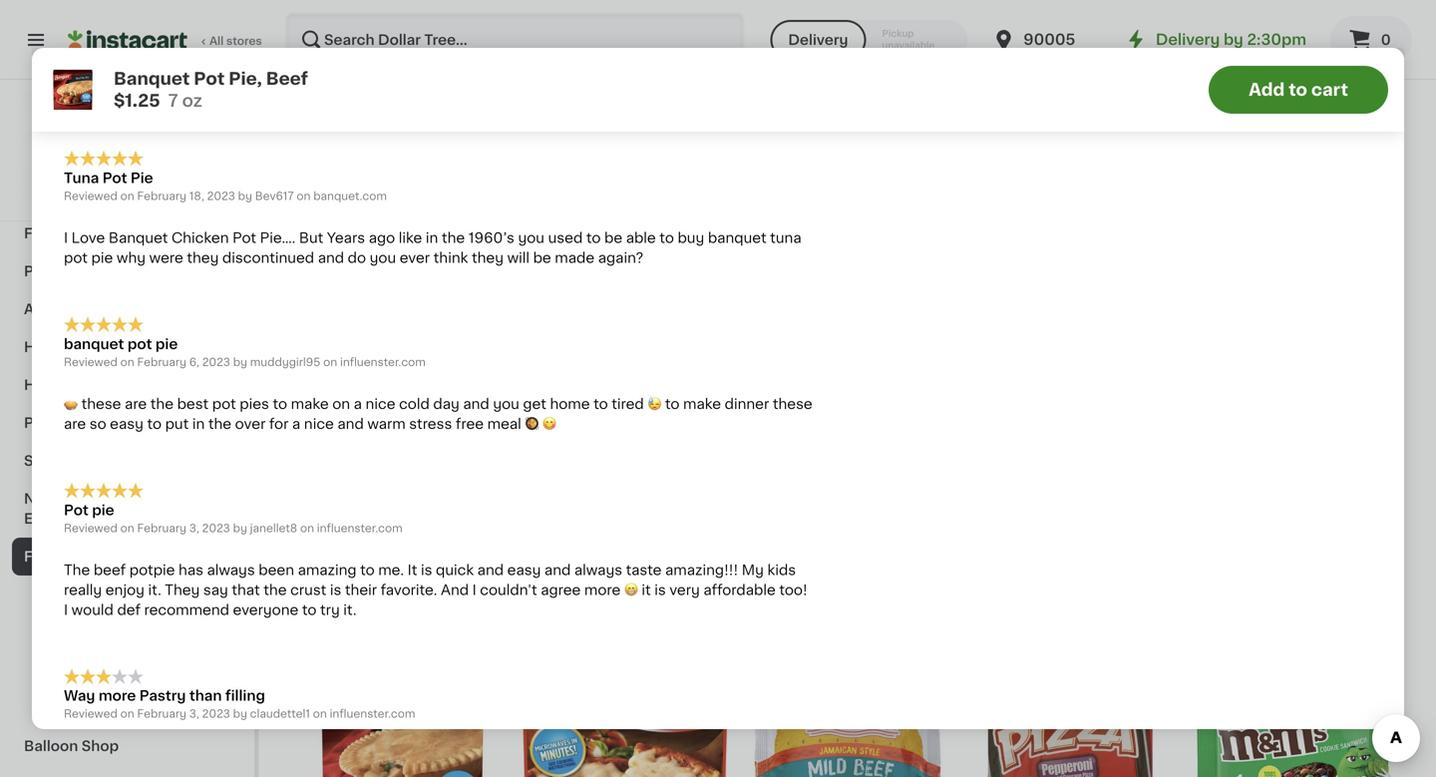 Task type: describe. For each thing, give the bounding box(es) containing it.
care for health care
[[75, 378, 110, 392]]

2023 inside 'tuna pot pie reviewed on february 18, 2023 by bev617 on banquet.com'
[[207, 191, 235, 202]]

reviewed inside 'tuna pot pie reviewed on february 18, 2023 by bev617 on banquet.com'
[[64, 191, 118, 202]]

& for accessories
[[83, 131, 95, 145]]

1 horizontal spatial it.
[[344, 603, 357, 617]]

pot inside "i love these, they remind me of my childhood. i whish i could go back... back to the good times when my only meals were pot pies"
[[181, 85, 205, 99]]

on right "claudettel1"
[[313, 709, 327, 720]]

the inside i love banquet chicken pot pie…. but years ago like in the 1960's you used to be able to buy banquet tuna pot pie why were they discontinued and do you ever think they will be made again?
[[442, 231, 465, 245]]

add to cart button
[[1209, 66, 1389, 114]]

i inside i love banquet chicken pot pie…. but years ago like in the 1960's you used to be able to buy banquet tuna pot pie why were they discontinued and do you ever think they will be made again?
[[64, 231, 68, 245]]

were inside "i love these, they remind me of my childhood. i whish i could go back... back to the good times when my only meals were pot pies"
[[143, 85, 177, 99]]

and up agree
[[545, 563, 571, 577]]

you inside 🥧 these are the best pot pies to make on a nice cold day and you get home to tired 😓 to make dinner these are so easy to put in the over for a nice and warm stress free meal 🥘 😋
[[493, 397, 520, 411]]

banquet inside banquet pot pie reviewed on february 6, 2023 by muddygirl95 on influenster.com
[[64, 337, 124, 351]]

8
[[299, 229, 307, 240]]

influenster.com inside pot pie reviewed on february 3, 2023 by janellet8 on influenster.com
[[317, 523, 403, 534]]

that
[[232, 583, 260, 597]]

0 vertical spatial it.
[[148, 583, 161, 597]]

chicken inside banquet chicken and broccoli deep dish pot pie, frozen meal
[[585, 523, 642, 537]]

monterey
[[315, 190, 383, 204]]

frozen foods link
[[12, 538, 242, 576]]

5 oz
[[745, 229, 768, 240]]

instacart logo image
[[68, 28, 188, 52]]

new year's eve party essentials link
[[12, 480, 242, 538]]

used
[[548, 231, 583, 245]]

😁
[[624, 583, 638, 597]]

on right the muddygirl95
[[323, 357, 337, 368]]

years
[[327, 231, 365, 245]]

by left 2:30pm
[[1224, 32, 1244, 47]]

product group
[[299, 279, 506, 632]]

apparel & accessories
[[24, 131, 187, 145]]

drink
[[79, 226, 118, 240]]

quick
[[436, 563, 474, 577]]

made
[[555, 251, 595, 265]]

3, inside the way more pastry than filling reviewed on february 3, 2023 by claudettel1 on influenster.com
[[189, 709, 199, 720]]

enjoy
[[106, 583, 145, 597]]

cart
[[1312, 81, 1349, 98]]

5 oz button
[[745, 0, 951, 243]]

by inside the way more pastry than filling reviewed on february 3, 2023 by claudettel1 on influenster.com
[[233, 709, 247, 720]]

february inside banquet pot pie reviewed on february 6, 2023 by muddygirl95 on influenster.com
[[137, 357, 187, 368]]

to up the made
[[587, 231, 601, 245]]

new
[[24, 492, 56, 506]]

to left tired
[[594, 397, 608, 411]]

1 horizontal spatial are
[[125, 397, 147, 411]]

on up balloon shop link
[[120, 709, 134, 720]]

eligible
[[370, 608, 422, 622]]

1 always from the left
[[207, 563, 255, 577]]

over
[[235, 417, 266, 431]]

banquet pot pie, beef $1.25 7 oz
[[114, 70, 308, 109]]

tuna
[[770, 231, 802, 245]]

18,
[[189, 191, 204, 202]]

see eligible items button
[[299, 598, 506, 632]]

1 my from the left
[[283, 65, 305, 79]]

balloon shop link
[[12, 727, 242, 765]]

muddygirl95
[[250, 357, 321, 368]]

banquet inside i love banquet chicken pot pie…. but years ago like in the 1960's you used to be able to buy banquet tuna pot pie why were they discontinued and do you ever think they will be made again?
[[708, 231, 767, 245]]

1 horizontal spatial they
[[187, 251, 219, 265]]

see
[[339, 608, 367, 622]]

only
[[64, 85, 94, 99]]

pies inside 🥧 these are the best pot pies to make on a nice cold day and you get home to tired 😓 to make dinner these are so easy to put in the over for a nice and warm stress free meal 🥘 😋
[[240, 397, 269, 411]]

favorite.
[[381, 583, 437, 597]]

eve
[[106, 492, 132, 506]]

were inside i love banquet chicken pot pie…. but years ago like in the 1960's you used to be able to buy banquet tuna pot pie why were they discontinued and do you ever think they will be made again?
[[149, 251, 183, 265]]

tuna pot pie reviewed on february 18, 2023 by bev617 on banquet.com
[[64, 171, 387, 202]]

frozen for frozen
[[36, 664, 83, 677]]

0 button
[[1331, 16, 1413, 64]]

0 horizontal spatial a
[[292, 417, 301, 431]]

times
[[681, 65, 720, 79]]

apparel
[[24, 131, 80, 145]]

to left buy
[[660, 231, 674, 245]]

sales
[[24, 454, 63, 468]]

the left the over
[[208, 417, 232, 431]]

1960's
[[469, 231, 515, 245]]

banquet for banquet pot pie, beef $1.25 7 oz
[[114, 70, 190, 87]]

kids
[[768, 563, 796, 577]]

(248)
[[596, 584, 625, 595]]

janellet8
[[250, 523, 298, 534]]

personal
[[24, 264, 87, 278]]

on up frozen foods "link"
[[120, 523, 134, 534]]

everyone
[[233, 603, 299, 617]]

when
[[724, 65, 762, 79]]

care for personal care
[[90, 264, 125, 278]]

2 my from the left
[[765, 65, 788, 79]]

home for home improvement & hardware
[[24, 169, 67, 183]]

pot inside banquet pot pie reviewed on february 6, 2023 by muddygirl95 on influenster.com
[[128, 337, 152, 351]]

refrigerated
[[36, 588, 124, 602]]

claudettel1
[[250, 709, 310, 720]]

the up put
[[150, 397, 174, 411]]

1 vertical spatial be
[[533, 251, 551, 265]]

everyday
[[60, 172, 113, 183]]

and up free
[[463, 397, 490, 411]]

pot inside 'tuna pot pie reviewed on february 18, 2023 by bev617 on banquet.com'
[[102, 171, 127, 185]]

banquet chicken and broccoli deep dish pot pie, frozen meal
[[522, 523, 713, 576]]

pie….
[[260, 231, 296, 245]]

😋
[[543, 417, 557, 431]]

like
[[399, 231, 422, 245]]

for
[[269, 417, 289, 431]]

5 inside button
[[764, 562, 771, 573]]

spend
[[305, 525, 342, 536]]

meal
[[573, 562, 607, 576]]

buy
[[678, 231, 705, 245]]

oz right 4
[[532, 230, 545, 240]]

frozen for frozen foods
[[24, 550, 73, 564]]

warm
[[368, 417, 406, 431]]

90005
[[1024, 32, 1076, 47]]

delivery by 2:30pm link
[[1124, 28, 1307, 52]]

pot inside 🥧 these are the best pot pies to make on a nice cold day and you get home to tired 😓 to make dinner these are so easy to put in the over for a nice and warm stress free meal 🥘 😋
[[212, 397, 236, 411]]

floral
[[24, 55, 64, 69]]

el monterey burrito, bean & cheese, xxlarge 8 oz
[[299, 190, 492, 240]]

1 vertical spatial are
[[64, 417, 86, 431]]

0 vertical spatial you
[[518, 231, 545, 245]]

stores
[[226, 35, 262, 46]]

1 horizontal spatial is
[[421, 563, 432, 577]]

& for drink
[[64, 226, 76, 240]]

6,
[[189, 357, 199, 368]]

home & garden
[[24, 340, 139, 354]]

they inside "i love these, they remind me of my childhood. i whish i could go back... back to the good times when my only meals were pot pies"
[[151, 65, 183, 79]]

affordable
[[704, 583, 776, 597]]

of
[[265, 65, 279, 79]]

on down garden
[[120, 357, 134, 368]]

february inside the way more pastry than filling reviewed on february 3, 2023 by claudettel1 on influenster.com
[[137, 709, 187, 720]]

pie inside pot pie reviewed on february 3, 2023 by janellet8 on influenster.com
[[92, 503, 114, 517]]

food & drink
[[24, 226, 118, 240]]

balloon shop
[[24, 739, 119, 753]]

more inside the beef potpie has always been amazing to me. it is quick and easy and always taste amazing!!! my kids really enjoy it. they say that the crust is their favorite. and i couldn't agree more 😁 it is very affordable too! i would def recommend everyone to try it.
[[585, 583, 621, 597]]

everyday store prices link
[[60, 170, 195, 186]]

2 always from the left
[[575, 563, 623, 577]]

0 vertical spatial nice
[[366, 397, 396, 411]]

all stores link
[[68, 12, 263, 68]]

stress
[[409, 417, 452, 431]]

dollar tree
[[88, 149, 166, 163]]

chicken inside i love banquet chicken pot pie…. but years ago like in the 1960's you used to be able to buy banquet tuna pot pie why were they discontinued and do you ever think they will be made again?
[[172, 231, 229, 245]]

0 vertical spatial be
[[605, 231, 623, 245]]

and inside banquet chicken and broccoli deep dish pot pie, frozen meal
[[646, 523, 672, 537]]

4 oz
[[522, 230, 545, 240]]

and up couldn't on the bottom of page
[[478, 563, 504, 577]]

the inside the beef potpie has always been amazing to me. it is quick and easy and always taste amazing!!! my kids really enjoy it. they say that the crust is their favorite. and i couldn't agree more 😁 it is very affordable too! i would def recommend everyone to try it.
[[264, 583, 287, 597]]

amazing!!!
[[666, 563, 739, 577]]

remind
[[186, 65, 236, 79]]

easy inside the beef potpie has always been amazing to me. it is quick and easy and always taste amazing!!! my kids really enjoy it. they say that the crust is their favorite. and i couldn't agree more 😁 it is very affordable too! i would def recommend everyone to try it.
[[508, 563, 541, 577]]

to left put
[[147, 417, 162, 431]]

🥧 these are the best pot pies to make on a nice cold day and you get home to tired 😓 to make dinner these are so easy to put in the over for a nice and warm stress free meal 🥘 😋
[[64, 397, 813, 431]]

but
[[299, 231, 324, 245]]

think
[[434, 251, 468, 265]]

whish
[[394, 65, 434, 79]]

2023 inside banquet pot pie reviewed on february 6, 2023 by muddygirl95 on influenster.com
[[202, 357, 230, 368]]

guarantee
[[154, 192, 211, 203]]

their
[[345, 583, 377, 597]]



Task type: locate. For each thing, give the bounding box(es) containing it.
2 vertical spatial banquet
[[522, 523, 581, 537]]

3 february from the top
[[137, 523, 187, 534]]

they
[[165, 583, 200, 597]]

february left "6,"
[[137, 357, 187, 368]]

delivery inside button
[[789, 33, 849, 47]]

dollar tree logo image
[[108, 104, 146, 142]]

3 reviewed from the top
[[64, 523, 118, 534]]

0 vertical spatial home
[[24, 169, 67, 183]]

you down ago
[[370, 251, 396, 265]]

save
[[372, 525, 398, 536]]

on down "everyday store prices" link
[[120, 191, 134, 202]]

service type group
[[771, 20, 968, 60]]

100% satisfaction guarantee
[[51, 192, 211, 203]]

pie inside i love banquet chicken pot pie…. but years ago like in the 1960's you used to be able to buy banquet tuna pot pie why were they discontinued and do you ever think they will be made again?
[[91, 251, 113, 265]]

food & drink link
[[12, 215, 242, 252]]

0 horizontal spatial delivery
[[789, 33, 849, 47]]

meals
[[98, 85, 140, 99]]

delivery for delivery by 2:30pm
[[1156, 32, 1221, 47]]

meal
[[488, 417, 522, 431]]

0 vertical spatial more
[[585, 583, 621, 597]]

1 vertical spatial banquet
[[109, 231, 168, 245]]

i
[[64, 65, 68, 79], [386, 65, 390, 79], [438, 65, 442, 79], [64, 231, 68, 245], [473, 583, 477, 597], [64, 603, 68, 617]]

cheese,
[[299, 210, 357, 224]]

day
[[433, 397, 460, 411]]

i love banquet chicken pot pie…. but years ago like in the 1960's you used to be able to buy banquet tuna pot pie why were they discontinued and do you ever think they will be made again?
[[64, 231, 802, 265]]

nice
[[366, 397, 396, 411], [304, 417, 334, 431]]

chicken up deep
[[585, 523, 642, 537]]

care up 🥧
[[75, 378, 110, 392]]

1 horizontal spatial my
[[765, 65, 788, 79]]

too!
[[780, 583, 808, 597]]

1 3, from the top
[[189, 523, 199, 534]]

2 vertical spatial pie
[[92, 503, 114, 517]]

0 vertical spatial easy
[[110, 417, 144, 431]]

reviewed inside the way more pastry than filling reviewed on february 3, 2023 by claudettel1 on influenster.com
[[64, 709, 118, 720]]

4 reviewed from the top
[[64, 709, 118, 720]]

influenster.com inside banquet pot pie reviewed on february 6, 2023 by muddygirl95 on influenster.com
[[340, 357, 426, 368]]

(9)
[[373, 564, 389, 575]]

1 horizontal spatial pies
[[240, 397, 269, 411]]

they down 18, at the left top
[[187, 251, 219, 265]]

1 vertical spatial more
[[99, 689, 136, 703]]

home inside home improvement & hardware
[[24, 169, 67, 183]]

0 horizontal spatial pies
[[208, 85, 238, 99]]

0 vertical spatial banquet
[[114, 70, 190, 87]]

0 horizontal spatial nice
[[304, 417, 334, 431]]

personal care link
[[12, 252, 242, 290]]

0 horizontal spatial these
[[81, 397, 121, 411]]

4 oz button
[[522, 0, 729, 243]]

all
[[210, 35, 224, 46]]

1 vertical spatial chicken
[[585, 523, 642, 537]]

auto
[[24, 302, 58, 316]]

in right like
[[426, 231, 438, 245]]

oz inside banquet pot pie, beef $1.25 7 oz
[[182, 92, 202, 109]]

to right add
[[1289, 81, 1308, 98]]

taste
[[626, 563, 662, 577]]

make
[[291, 397, 329, 411], [683, 397, 721, 411]]

1 horizontal spatial banquet
[[708, 231, 767, 245]]

pie, left the of on the top left
[[229, 70, 262, 87]]

0
[[1382, 33, 1392, 47]]

pastry
[[139, 689, 186, 703]]

the inside "i love these, they remind me of my childhood. i whish i could go back... back to the good times when my only meals were pot pies"
[[614, 65, 638, 79]]

0 horizontal spatial banquet
[[64, 337, 124, 351]]

oz inside the product group
[[319, 580, 333, 591]]

4 february from the top
[[137, 709, 187, 720]]

pie, inside banquet pot pie, beef $1.25 7 oz
[[229, 70, 262, 87]]

0 horizontal spatial they
[[151, 65, 183, 79]]

crust
[[290, 583, 327, 597]]

able
[[626, 231, 656, 245]]

2.6 oz
[[299, 580, 333, 591]]

0 horizontal spatial always
[[207, 563, 255, 577]]

will
[[507, 251, 530, 265]]

pot inside pot pie reviewed on february 3, 2023 by janellet8 on influenster.com
[[64, 503, 89, 517]]

& up guarantee
[[171, 169, 183, 183]]

1 horizontal spatial pie,
[[688, 543, 713, 556]]

pot down auto link
[[128, 337, 152, 351]]

0 horizontal spatial 5
[[745, 229, 752, 240]]

on left "cold"
[[332, 397, 350, 411]]

always up "that"
[[207, 563, 255, 577]]

it.
[[148, 583, 161, 597], [344, 603, 357, 617]]

health
[[24, 378, 72, 392]]

banquet inside i love banquet chicken pot pie…. but years ago like in the 1960's you used to be able to buy banquet tuna pot pie why were they discontinued and do you ever think they will be made again?
[[109, 231, 168, 245]]

0 horizontal spatial pie,
[[229, 70, 262, 87]]

beef
[[94, 563, 126, 577]]

it. right try
[[344, 603, 357, 617]]

the
[[614, 65, 638, 79], [442, 231, 465, 245], [150, 397, 174, 411], [208, 417, 232, 431], [264, 583, 287, 597]]

home for home & garden
[[24, 340, 67, 354]]

$1.25
[[114, 92, 160, 109]]

2 horizontal spatial they
[[472, 251, 504, 265]]

than
[[189, 689, 222, 703]]

1 home from the top
[[24, 169, 67, 183]]

health care
[[24, 378, 110, 392]]

1 reviewed from the top
[[64, 191, 118, 202]]

and left warm
[[338, 417, 364, 431]]

2 reviewed from the top
[[64, 357, 118, 368]]

banquet pot pie reviewed on february 6, 2023 by muddygirl95 on influenster.com
[[64, 337, 426, 368]]

banquet inside banquet pot pie, beef $1.25 7 oz
[[114, 70, 190, 87]]

influenster.com up (9)
[[317, 523, 403, 534]]

home up the health
[[24, 340, 67, 354]]

pie, inside banquet chicken and broccoli deep dish pot pie, frozen meal
[[688, 543, 713, 556]]

in down 'best'
[[192, 417, 205, 431]]

& right bean
[[481, 190, 492, 204]]

dinner
[[725, 397, 770, 411]]

influenster.com inside the way more pastry than filling reviewed on february 3, 2023 by claudettel1 on influenster.com
[[330, 709, 415, 720]]

easy inside 🥧 these are the best pot pies to make on a nice cold day and you get home to tired 😓 to make dinner these are so easy to put in the over for a nice and warm stress free meal 🥘 😋
[[110, 417, 144, 431]]

& inside el monterey burrito, bean & cheese, xxlarge 8 oz
[[481, 190, 492, 204]]

None search field
[[285, 12, 745, 68]]

nice right the 'for'
[[304, 417, 334, 431]]

7
[[168, 92, 178, 109]]

frozen inside banquet chicken and broccoli deep dish pot pie, frozen meal
[[522, 562, 569, 576]]

0 horizontal spatial are
[[64, 417, 86, 431]]

by down filling
[[233, 709, 247, 720]]

pie
[[131, 171, 153, 185]]

oz inside button
[[774, 562, 787, 573]]

and
[[441, 583, 469, 597]]

1 horizontal spatial make
[[683, 397, 721, 411]]

banquet for banquet chicken and broccoli deep dish pot pie, frozen meal
[[522, 523, 581, 537]]

1 horizontal spatial be
[[605, 231, 623, 245]]

reviewed inside banquet pot pie reviewed on february 6, 2023 by muddygirl95 on influenster.com
[[64, 357, 118, 368]]

0 vertical spatial in
[[426, 231, 438, 245]]

to down crust on the left bottom of the page
[[302, 603, 317, 617]]

0 horizontal spatial be
[[533, 251, 551, 265]]

0 vertical spatial pies
[[208, 85, 238, 99]]

2023 up has
[[202, 523, 230, 534]]

1 horizontal spatial a
[[354, 397, 362, 411]]

🥧
[[64, 397, 78, 411]]

1 vertical spatial care
[[75, 378, 110, 392]]

& for garden
[[71, 340, 82, 354]]

by left janellet8
[[233, 523, 247, 534]]

1 horizontal spatial 5
[[764, 562, 771, 573]]

1 horizontal spatial more
[[585, 583, 621, 597]]

0 vertical spatial 3,
[[189, 523, 199, 534]]

by inside 'tuna pot pie reviewed on february 18, 2023 by bev617 on banquet.com'
[[238, 191, 252, 202]]

the down been
[[264, 583, 287, 597]]

has
[[179, 563, 204, 577]]

1 vertical spatial nice
[[304, 417, 334, 431]]

1 vertical spatial in
[[192, 417, 205, 431]]

the beef potpie has always been amazing to me. it is quick and easy and always taste amazing!!! my kids really enjoy it. they say that the crust is their favorite. and i couldn't agree more 😁 it is very affordable too! i would def recommend everyone to try it.
[[64, 563, 808, 617]]

and up dish
[[646, 523, 672, 537]]

my right the of on the top left
[[283, 65, 305, 79]]

banquet up $1.25
[[114, 70, 190, 87]]

2023 inside pot pie reviewed on february 3, 2023 by janellet8 on influenster.com
[[202, 523, 230, 534]]

to up the their at left
[[360, 563, 375, 577]]

reviewed down the home & garden
[[64, 357, 118, 368]]

1 horizontal spatial delivery
[[1156, 32, 1221, 47]]

on right bev617
[[297, 191, 311, 202]]

by inside pot pie reviewed on february 3, 2023 by janellet8 on influenster.com
[[233, 523, 247, 534]]

oz right 8
[[309, 229, 323, 240]]

0 vertical spatial care
[[90, 264, 125, 278]]

5 left the tuna
[[745, 229, 752, 240]]

banquet right buy
[[708, 231, 767, 245]]

good
[[641, 65, 678, 79]]

dish
[[625, 543, 657, 556]]

you up meal
[[493, 397, 520, 411]]

1 vertical spatial 5
[[764, 562, 771, 573]]

pot inside i love banquet chicken pot pie…. but years ago like in the 1960's you used to be able to buy banquet tuna pot pie why were they discontinued and do you ever think they will be made again?
[[233, 231, 257, 245]]

again?
[[598, 251, 644, 265]]

is
[[421, 563, 432, 577], [330, 583, 342, 597], [655, 583, 666, 597]]

chicken down 18, at the left top
[[172, 231, 229, 245]]

1 horizontal spatial chicken
[[585, 523, 642, 537]]

they up 7
[[151, 65, 183, 79]]

pets
[[24, 416, 56, 430]]

2023 right 18, at the left top
[[207, 191, 235, 202]]

all stores
[[210, 35, 262, 46]]

1 vertical spatial 3,
[[189, 709, 199, 720]]

0 horizontal spatial is
[[330, 583, 342, 597]]

2 these from the left
[[773, 397, 813, 411]]

dollar
[[88, 149, 131, 163]]

0 vertical spatial were
[[143, 85, 177, 99]]

in inside 🥧 these are the best pot pies to make on a nice cold day and you get home to tired 😓 to make dinner these are so easy to put in the over for a nice and warm stress free meal 🥘 😋
[[192, 417, 205, 431]]

1 horizontal spatial easy
[[508, 563, 541, 577]]

try
[[320, 603, 340, 617]]

0 horizontal spatial in
[[192, 417, 205, 431]]

more inside the way more pastry than filling reviewed on february 3, 2023 by claudettel1 on influenster.com
[[99, 689, 136, 703]]

february down pastry
[[137, 709, 187, 720]]

0 horizontal spatial easy
[[110, 417, 144, 431]]

0 horizontal spatial make
[[291, 397, 329, 411]]

on right janellet8
[[300, 523, 314, 534]]

essentials
[[24, 512, 97, 526]]

2 february from the top
[[137, 357, 187, 368]]

& right food
[[64, 226, 76, 240]]

to right "😓"
[[665, 397, 680, 411]]

easy right so
[[110, 417, 144, 431]]

0 vertical spatial are
[[125, 397, 147, 411]]

xxlarge
[[361, 210, 420, 224]]

reviewed down way
[[64, 709, 118, 720]]

1 vertical spatial it.
[[344, 603, 357, 617]]

& left garden
[[71, 340, 82, 354]]

and
[[318, 251, 344, 265], [463, 397, 490, 411], [338, 417, 364, 431], [646, 523, 672, 537], [478, 563, 504, 577], [545, 563, 571, 577]]

is up try
[[330, 583, 342, 597]]

1 vertical spatial influenster.com
[[317, 523, 403, 534]]

it. down the potpie
[[148, 583, 161, 597]]

0 vertical spatial pie
[[91, 251, 113, 265]]

delivery for delivery
[[789, 33, 849, 47]]

so
[[90, 417, 106, 431]]

2 horizontal spatial is
[[655, 583, 666, 597]]

be right will
[[533, 251, 551, 265]]

year's
[[59, 492, 103, 506]]

home up the hardware
[[24, 169, 67, 183]]

apparel & accessories link
[[12, 119, 242, 157]]

1 vertical spatial were
[[149, 251, 183, 265]]

in inside i love banquet chicken pot pie…. but years ago like in the 1960's you used to be able to buy banquet tuna pot pie why were they discontinued and do you ever think they will be made again?
[[426, 231, 438, 245]]

& up dollar
[[83, 131, 95, 145]]

ago
[[369, 231, 395, 245]]

oz right 7
[[182, 92, 202, 109]]

1 vertical spatial home
[[24, 340, 67, 354]]

2 home from the top
[[24, 340, 67, 354]]

childhood.
[[309, 65, 383, 79]]

say
[[203, 583, 228, 597]]

me
[[239, 65, 261, 79]]

were right why
[[149, 251, 183, 265]]

1 vertical spatial a
[[292, 417, 301, 431]]

to inside "i love these, they remind me of my childhood. i whish i could go back... back to the good times when my only meals were pot pies"
[[596, 65, 611, 79]]

february inside pot pie reviewed on february 3, 2023 by janellet8 on influenster.com
[[137, 523, 187, 534]]

& inside home improvement & hardware
[[171, 169, 183, 183]]

by left bev617
[[238, 191, 252, 202]]

$4
[[401, 525, 416, 536]]

my right when
[[765, 65, 788, 79]]

on
[[120, 191, 134, 202], [297, 191, 311, 202], [120, 357, 134, 368], [323, 357, 337, 368], [332, 397, 350, 411], [120, 523, 134, 534], [300, 523, 314, 534], [120, 709, 134, 720], [313, 709, 327, 720]]

frozen
[[24, 550, 73, 564], [522, 562, 569, 576], [36, 664, 83, 677]]

are left 'best'
[[125, 397, 147, 411]]

oz left the tuna
[[755, 229, 768, 240]]

oz
[[182, 92, 202, 109], [309, 229, 323, 240], [755, 229, 768, 240], [532, 230, 545, 240], [774, 562, 787, 573], [319, 580, 333, 591]]

2023 right "6,"
[[202, 357, 230, 368]]

these right dinner
[[773, 397, 813, 411]]

1 vertical spatial pie,
[[688, 543, 713, 556]]

to right back
[[596, 65, 611, 79]]

dollar tree link
[[88, 104, 166, 166]]

1 vertical spatial easy
[[508, 563, 541, 577]]

new year's eve party essentials
[[24, 492, 175, 526]]

always
[[207, 563, 255, 577], [575, 563, 623, 577]]

these up so
[[81, 397, 121, 411]]

to up the 'for'
[[273, 397, 287, 411]]

frozen link
[[12, 652, 242, 689]]

balloon
[[24, 739, 78, 753]]

2 3, from the top
[[189, 709, 199, 720]]

3, inside pot pie reviewed on february 3, 2023 by janellet8 on influenster.com
[[189, 523, 199, 534]]

pie, up 'amazing!!!' on the bottom of page
[[688, 543, 713, 556]]

are down 🥧
[[64, 417, 86, 431]]

and inside i love banquet chicken pot pie…. but years ago like in the 1960's you used to be able to buy banquet tuna pot pie why were they discontinued and do you ever think they will be made again?
[[318, 251, 344, 265]]

hardware
[[24, 189, 94, 203]]

a left "cold"
[[354, 397, 362, 411]]

2 make from the left
[[683, 397, 721, 411]]

get
[[523, 397, 547, 411]]

0 horizontal spatial more
[[99, 689, 136, 703]]

pot right 7
[[181, 85, 205, 99]]

frozen inside "link"
[[24, 550, 73, 564]]

be up again?
[[605, 231, 623, 245]]

reviewed inside pot pie reviewed on february 3, 2023 by janellet8 on influenster.com
[[64, 523, 118, 534]]

1 february from the top
[[137, 191, 187, 202]]

make down the muddygirl95
[[291, 397, 329, 411]]

banquet up why
[[109, 231, 168, 245]]

refrigerated link
[[12, 576, 242, 614]]

1 vertical spatial pie
[[156, 337, 178, 351]]

2023 inside the way more pastry than filling reviewed on february 3, 2023 by claudettel1 on influenster.com
[[202, 709, 230, 720]]

1 horizontal spatial in
[[426, 231, 438, 245]]

0 horizontal spatial chicken
[[172, 231, 229, 245]]

you up will
[[518, 231, 545, 245]]

banquet up broccoli
[[522, 523, 581, 537]]

pot
[[181, 85, 205, 99], [64, 251, 88, 265], [128, 337, 152, 351], [212, 397, 236, 411]]

everyday store prices
[[60, 172, 183, 183]]

february down prices
[[137, 191, 187, 202]]

1 vertical spatial you
[[370, 251, 396, 265]]

is right the it
[[421, 563, 432, 577]]

1 horizontal spatial always
[[575, 563, 623, 577]]

0 vertical spatial banquet
[[708, 231, 767, 245]]

potpie
[[129, 563, 175, 577]]

february down 'party'
[[137, 523, 187, 534]]

pies up the over
[[240, 397, 269, 411]]

could
[[446, 65, 485, 79]]

pets link
[[12, 404, 242, 442]]

to
[[596, 65, 611, 79], [1289, 81, 1308, 98], [587, 231, 601, 245], [660, 231, 674, 245], [273, 397, 287, 411], [594, 397, 608, 411], [665, 397, 680, 411], [147, 417, 162, 431], [360, 563, 375, 577], [302, 603, 317, 617]]

1 these from the left
[[81, 397, 121, 411]]

2 vertical spatial you
[[493, 397, 520, 411]]

1 make from the left
[[291, 397, 329, 411]]

oz inside el monterey burrito, bean & cheese, xxlarge 8 oz
[[309, 229, 323, 240]]

on inside 🥧 these are the best pot pies to make on a nice cold day and you get home to tired 😓 to make dinner these are so easy to put in the over for a nice and warm stress free meal 🥘 😋
[[332, 397, 350, 411]]

is right it
[[655, 583, 666, 597]]

prices
[[148, 172, 183, 183]]

pot right 'best'
[[212, 397, 236, 411]]

they down 1960's
[[472, 251, 504, 265]]

pot inside banquet chicken and broccoli deep dish pot pie, frozen meal
[[660, 543, 684, 556]]

agree
[[541, 583, 581, 597]]

party
[[136, 492, 175, 506]]

deep
[[583, 543, 622, 556]]

pie inside banquet pot pie reviewed on february 6, 2023 by muddygirl95 on influenster.com
[[156, 337, 178, 351]]

5 inside button
[[745, 229, 752, 240]]

nice up warm
[[366, 397, 396, 411]]

2023
[[207, 191, 235, 202], [202, 357, 230, 368], [202, 523, 230, 534], [202, 709, 230, 720]]

oz down amazing
[[319, 580, 333, 591]]

easy up couldn't on the bottom of page
[[508, 563, 541, 577]]

by inside banquet pot pie reviewed on february 6, 2023 by muddygirl95 on influenster.com
[[233, 357, 247, 368]]

0 horizontal spatial it.
[[148, 583, 161, 597]]

1 vertical spatial pies
[[240, 397, 269, 411]]

oz right x
[[774, 562, 787, 573]]

0 vertical spatial pie,
[[229, 70, 262, 87]]

more down meal
[[585, 583, 621, 597]]

0 horizontal spatial my
[[283, 65, 305, 79]]

0 vertical spatial 5
[[745, 229, 752, 240]]

floral link
[[12, 43, 242, 81]]

banquet inside banquet chicken and broccoli deep dish pot pie, frozen meal
[[522, 523, 581, 537]]

2 vertical spatial influenster.com
[[330, 709, 415, 720]]

frozen down broccoli
[[522, 562, 569, 576]]

2023 down than
[[202, 709, 230, 720]]

1 horizontal spatial nice
[[366, 397, 396, 411]]

0 vertical spatial chicken
[[172, 231, 229, 245]]

to inside button
[[1289, 81, 1308, 98]]

pot inside banquet pot pie, beef $1.25 7 oz
[[194, 70, 225, 87]]

care down love
[[90, 264, 125, 278]]

0 vertical spatial a
[[354, 397, 362, 411]]

easy
[[110, 417, 144, 431], [508, 563, 541, 577]]

by left the muddygirl95
[[233, 357, 247, 368]]

frozen down the essentials
[[24, 550, 73, 564]]

3, up has
[[189, 523, 199, 534]]

february inside 'tuna pot pie reviewed on february 18, 2023 by bev617 on banquet.com'
[[137, 191, 187, 202]]

1 horizontal spatial these
[[773, 397, 813, 411]]

pies inside "i love these, they remind me of my childhood. i whish i could go back... back to the good times when my only meals were pot pies"
[[208, 85, 238, 99]]

pot inside i love banquet chicken pot pie…. but years ago like in the 1960's you used to be able to buy banquet tuna pot pie why were they discontinued and do you ever think they will be made again?
[[64, 251, 88, 265]]

5 right x
[[764, 562, 771, 573]]

pie,
[[229, 70, 262, 87], [688, 543, 713, 556]]

reviewed
[[64, 191, 118, 202], [64, 357, 118, 368], [64, 523, 118, 534], [64, 709, 118, 720]]

the left good
[[614, 65, 638, 79]]

0 vertical spatial influenster.com
[[340, 357, 426, 368]]

would
[[71, 603, 114, 617]]

1 vertical spatial banquet
[[64, 337, 124, 351]]

more right way
[[99, 689, 136, 703]]



Task type: vqa. For each thing, say whether or not it's contained in the screenshot.
Daisy associated with Small
no



